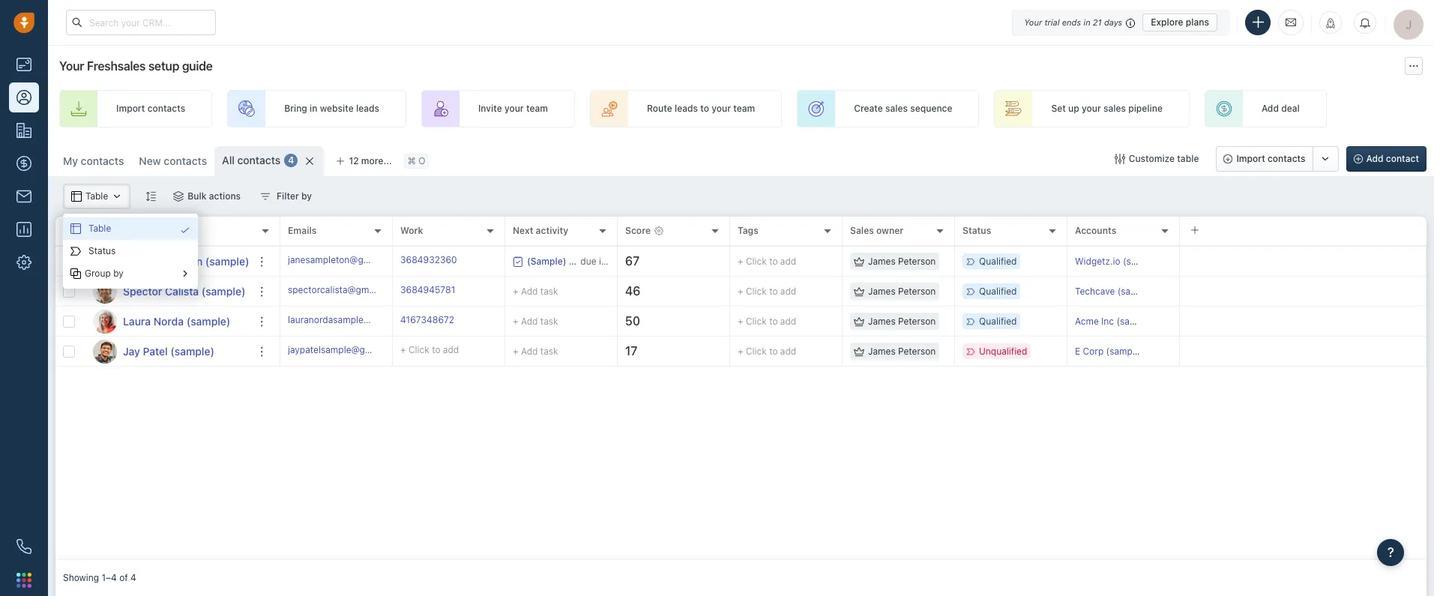Task type: vqa. For each thing, say whether or not it's contained in the screenshot.
Bulk
no



Task type: locate. For each thing, give the bounding box(es) containing it.
shade muted image
[[1123, 16, 1136, 28]]

Search your CRM... text field
[[66, 10, 216, 35]]

1 horizontal spatial container_wx8msf4aqz5i3rn1 image
[[180, 268, 190, 279]]

container_wx8msf4aqz5i3rn1 image for table
[[70, 223, 81, 234]]

group by menu item
[[63, 262, 198, 285]]

container_wx8msf4aqz5i3rn1 image right 'by'
[[180, 268, 190, 279]]

container_wx8msf4aqz5i3rn1 image up group by menu item
[[180, 225, 190, 235]]

send email image
[[1286, 16, 1297, 29]]

status
[[88, 246, 116, 257]]

container_wx8msf4aqz5i3rn1 image left status
[[70, 246, 81, 256]]

2 container_wx8msf4aqz5i3rn1 image from the left
[[180, 268, 190, 279]]

0 horizontal spatial container_wx8msf4aqz5i3rn1 image
[[70, 268, 81, 279]]

container_wx8msf4aqz5i3rn1 image left table
[[70, 223, 81, 234]]

menu containing table
[[63, 214, 198, 289]]

menu
[[63, 214, 198, 289]]

container_wx8msf4aqz5i3rn1 image
[[70, 223, 81, 234], [180, 225, 190, 235], [70, 246, 81, 256]]

freshworks switcher image
[[16, 573, 31, 588]]

container_wx8msf4aqz5i3rn1 image
[[70, 268, 81, 279], [180, 268, 190, 279]]

explore plans
[[1151, 16, 1210, 27]]

container_wx8msf4aqz5i3rn1 image left group
[[70, 268, 81, 279]]



Task type: describe. For each thing, give the bounding box(es) containing it.
container_wx8msf4aqz5i3rn1 image for status
[[70, 246, 81, 256]]

group
[[85, 268, 111, 279]]

1 container_wx8msf4aqz5i3rn1 image from the left
[[70, 268, 81, 279]]

phone image
[[9, 532, 39, 562]]

explore
[[1151, 16, 1184, 27]]

explore plans link
[[1143, 13, 1218, 31]]

table
[[88, 223, 111, 234]]

group by
[[85, 268, 124, 279]]

plans
[[1186, 16, 1210, 27]]

by
[[113, 268, 124, 279]]



